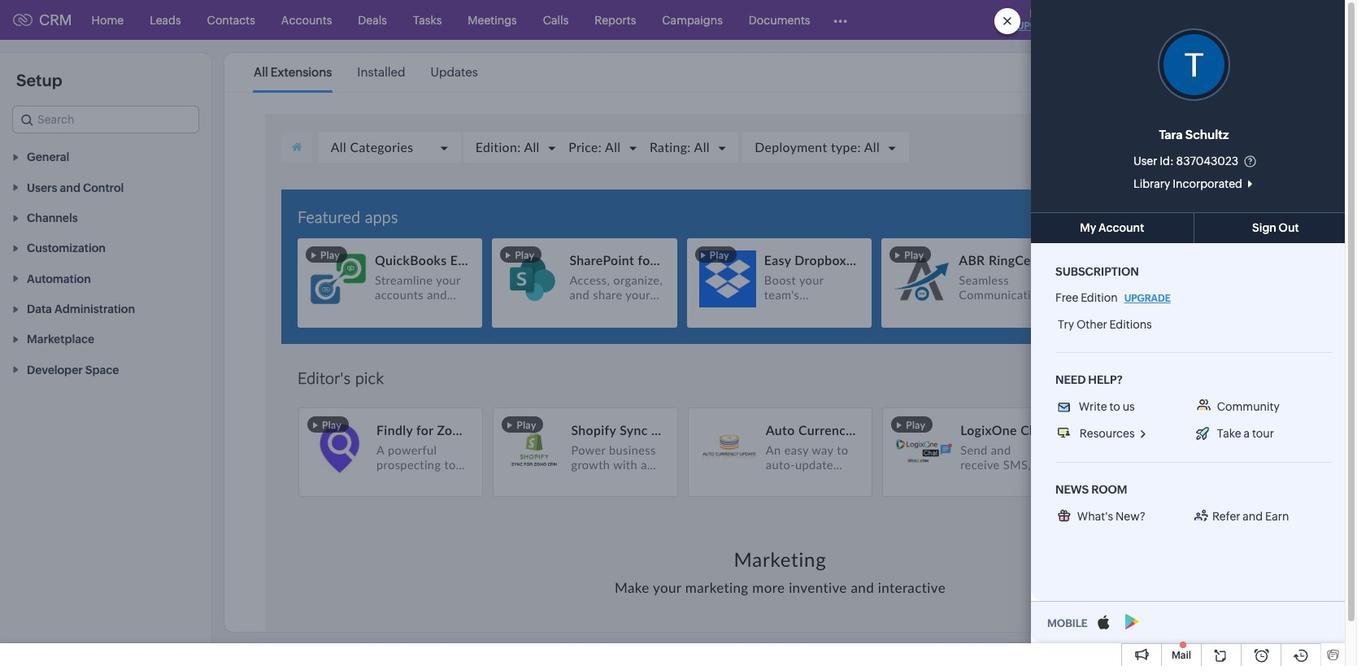Task type: locate. For each thing, give the bounding box(es) containing it.
news room
[[1056, 483, 1128, 496]]

take a tour link
[[1194, 426, 1277, 442]]

tara
[[1159, 128, 1183, 142]]

1 horizontal spatial free
[[1056, 291, 1079, 304]]

837043023
[[1177, 155, 1239, 168]]

all extensions
[[254, 65, 332, 79]]

what's new? link
[[1056, 509, 1192, 524]]

try other editions
[[1058, 318, 1152, 331]]

subscription
[[1056, 265, 1139, 278]]

documents
[[749, 13, 810, 26]]

0 horizontal spatial free
[[1030, 7, 1051, 20]]

library
[[1134, 177, 1171, 190]]

schultz
[[1186, 128, 1229, 142]]

edition
[[1081, 291, 1118, 304]]

meetings
[[468, 13, 517, 26]]

sign
[[1252, 221, 1277, 234]]

free inside free upgrade
[[1030, 7, 1051, 20]]

a
[[1244, 427, 1250, 440]]

other
[[1077, 318, 1108, 331]]

free up the upgrade
[[1030, 7, 1051, 20]]

deals link
[[345, 0, 400, 39]]

user id: 837043023
[[1134, 155, 1239, 168]]

profile pic image
[[1158, 28, 1231, 101]]

and
[[1243, 510, 1263, 523]]

write
[[1079, 400, 1107, 413]]

what's new?
[[1078, 510, 1146, 523]]

resources
[[1080, 427, 1135, 440]]

editions
[[1110, 318, 1152, 331]]

new?
[[1116, 510, 1146, 523]]

1 vertical spatial free
[[1056, 291, 1079, 304]]

to
[[1110, 400, 1121, 413]]

take
[[1217, 427, 1242, 440]]

free
[[1030, 7, 1051, 20], [1056, 291, 1079, 304]]

calls
[[543, 13, 569, 26]]

installed link
[[357, 54, 405, 91]]

take a tour
[[1217, 427, 1274, 440]]

tasks link
[[400, 0, 455, 39]]

refer and earn
[[1213, 510, 1289, 523]]

free for free
[[1030, 7, 1051, 20]]

need
[[1056, 373, 1086, 386]]

mobile
[[1048, 617, 1088, 630]]

0 vertical spatial free
[[1030, 7, 1051, 20]]

free for free edition
[[1056, 291, 1079, 304]]

all
[[254, 65, 268, 79]]

us
[[1123, 400, 1135, 413]]

my account button
[[1031, 212, 1194, 243]]

leads
[[150, 13, 181, 26]]

incorporated
[[1173, 177, 1243, 190]]

try
[[1058, 318, 1074, 331]]

updates
[[431, 65, 478, 79]]

user
[[1134, 155, 1158, 168]]

mail
[[1172, 650, 1191, 661]]

write to us
[[1079, 400, 1135, 413]]

meetings link
[[455, 0, 530, 39]]

my account
[[1080, 221, 1145, 234]]

updates link
[[431, 54, 478, 91]]

free up try at the top of page
[[1056, 291, 1079, 304]]



Task type: vqa. For each thing, say whether or not it's contained in the screenshot.
User
yes



Task type: describe. For each thing, give the bounding box(es) containing it.
accounts link
[[268, 0, 345, 39]]

what's
[[1078, 510, 1114, 523]]

library incorporated
[[1134, 177, 1243, 190]]

search element
[[1130, 0, 1163, 40]]

free edition upgrade
[[1056, 291, 1171, 304]]

setup
[[16, 71, 62, 89]]

room
[[1092, 483, 1128, 496]]

reports
[[595, 13, 636, 26]]

free upgrade
[[1017, 7, 1064, 32]]

account
[[1099, 221, 1145, 234]]

home
[[92, 13, 124, 26]]

Library Incorporated field
[[1098, 176, 1290, 192]]

my
[[1080, 221, 1097, 234]]

home link
[[79, 0, 137, 39]]

id:
[[1160, 155, 1174, 168]]

campaigns
[[662, 13, 723, 26]]

upgrade
[[1017, 20, 1064, 32]]

tour
[[1252, 427, 1274, 440]]

upgrade link
[[1122, 290, 1173, 306]]

all extensions link
[[254, 54, 332, 91]]

leads link
[[137, 0, 194, 39]]

extensions
[[271, 65, 332, 79]]

calls link
[[530, 0, 582, 39]]

need help?
[[1056, 373, 1123, 386]]

tara schultz
[[1159, 128, 1229, 142]]

crm link
[[13, 11, 72, 28]]

refer
[[1213, 510, 1241, 523]]

upgrade
[[1125, 293, 1171, 304]]

community
[[1217, 400, 1280, 413]]

contacts link
[[194, 0, 268, 39]]

out
[[1279, 221, 1299, 234]]

tasks
[[413, 13, 442, 26]]

accounts
[[281, 13, 332, 26]]

sign out button
[[1194, 212, 1357, 243]]

tara schultz link
[[1159, 125, 1229, 145]]

reports link
[[582, 0, 649, 39]]

news
[[1056, 483, 1089, 496]]

installed
[[357, 65, 405, 79]]

contacts
[[207, 13, 255, 26]]

sign out
[[1252, 221, 1299, 234]]

earn
[[1266, 510, 1289, 523]]

deals
[[358, 13, 387, 26]]

documents link
[[736, 0, 823, 39]]

crm
[[39, 11, 72, 28]]

campaigns link
[[649, 0, 736, 39]]

search image
[[1139, 13, 1153, 27]]

help?
[[1088, 373, 1123, 386]]

community link
[[1194, 399, 1282, 414]]



